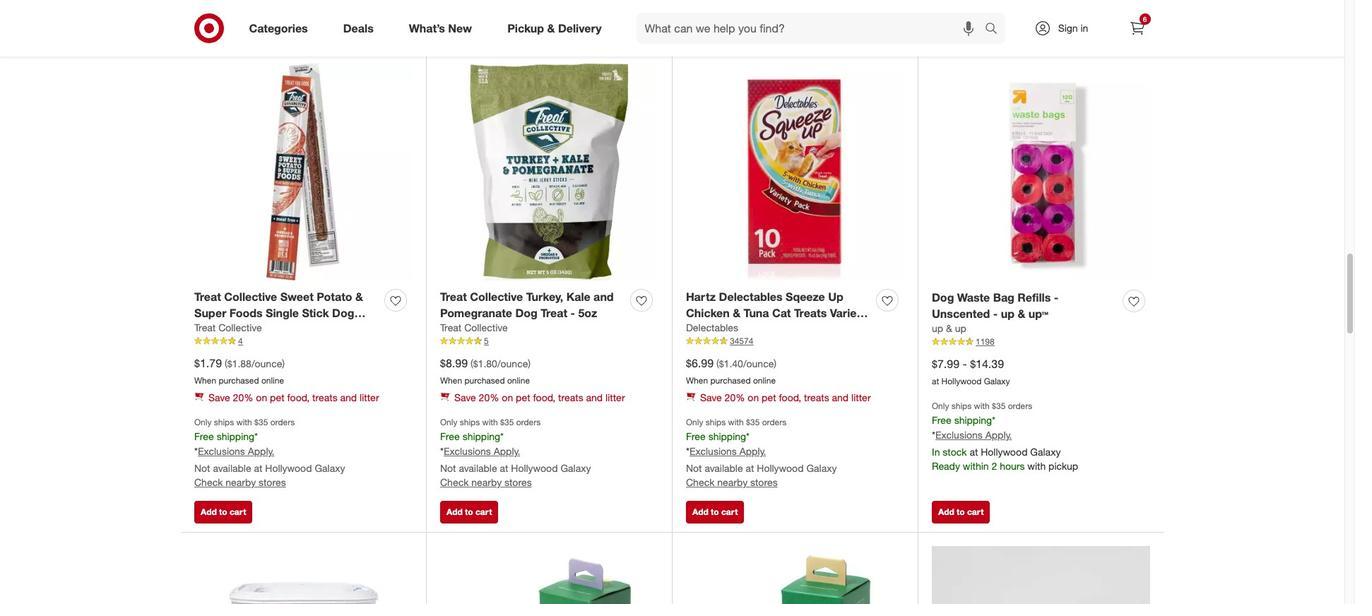 Task type: vqa. For each thing, say whether or not it's contained in the screenshot.
bottom favorite
no



Task type: describe. For each thing, give the bounding box(es) containing it.
$7.99 - $14.39 at hollywood galaxy
[[932, 357, 1010, 387]]

when for $8.99
[[440, 375, 462, 386]]

1198 link
[[932, 336, 1150, 348]]

pomegranate
[[440, 306, 512, 320]]

when for $6.99
[[686, 375, 708, 386]]

in
[[932, 446, 940, 458]]

$1.40
[[719, 358, 743, 370]]

and for treat collective turkey, kale and pomegranate dog treat - 5oz
[[586, 392, 603, 404]]

exclusions apply. button for dog waste bag refills - unscented - up & up™
[[935, 428, 1012, 442]]

& inside dog waste bag refills - unscented - up & up™
[[1018, 306, 1025, 320]]

pet for $8.99
[[516, 392, 530, 404]]

6
[[1143, 15, 1147, 23]]

) for treat
[[528, 358, 531, 370]]

only ships with $35 orders free shipping * * exclusions apply. not available at hollywood galaxy check nearby stores for $6.99
[[686, 417, 837, 488]]

4 link
[[194, 335, 412, 348]]

save 20% on pet food, treats and litter for $8.99
[[454, 392, 625, 404]]

variety
[[830, 306, 867, 320]]

$14.39
[[970, 357, 1004, 371]]

exclusions for treat collective sweet potato & super foods single stick dog treat - 0.95oz
[[198, 445, 245, 457]]

cat
[[772, 306, 791, 320]]

collective inside treat collective sweet potato & super foods single stick dog treat - 0.95oz
[[224, 289, 277, 304]]

hollywood inside $7.99 - $14.39 at hollywood galaxy
[[941, 376, 982, 387]]

pickup
[[1049, 460, 1078, 472]]

treat collective sweet potato & super foods single stick dog treat - 0.95oz
[[194, 289, 363, 336]]

check nearby stores button for $6.99
[[686, 476, 778, 490]]

dog inside dog waste bag refills - unscented - up & up™
[[932, 290, 954, 304]]

$35 for dog
[[500, 417, 514, 428]]

free for hartz delectables sqeeze up chicken & tuna cat treats variety pack - 5oz/10ct
[[686, 430, 706, 442]]

what's
[[409, 21, 445, 35]]

check for $6.99
[[686, 476, 715, 488]]

pickup & delivery link
[[495, 13, 619, 44]]

) for cat
[[774, 358, 777, 370]]

ready
[[932, 460, 960, 472]]

/ounce for foods
[[251, 358, 282, 370]]

food, for single
[[287, 392, 310, 404]]

in
[[1081, 22, 1088, 34]]

1 vertical spatial delectables
[[686, 322, 738, 334]]

1 horizontal spatial up
[[955, 322, 966, 334]]

available for $1.79
[[213, 462, 251, 474]]

pickup
[[507, 21, 544, 35]]

what's new link
[[397, 13, 490, 44]]

- down bag
[[993, 306, 998, 320]]

$1.80
[[473, 358, 497, 370]]

litter for treat collective sweet potato & super foods single stick dog treat - 0.95oz
[[360, 392, 379, 404]]

& right pickup
[[547, 21, 555, 35]]

stores for $6.99
[[750, 476, 778, 488]]

ships for hartz delectables sqeeze up chicken & tuna cat treats variety pack - 5oz/10ct
[[706, 417, 726, 428]]

not for $1.79
[[194, 462, 210, 474]]

treat collective link for super
[[194, 321, 262, 335]]

& down unscented
[[946, 322, 952, 334]]

up™
[[1029, 306, 1048, 320]]

dog waste bag refills - unscented - up & up™ link
[[932, 289, 1117, 322]]

treats for treats
[[804, 392, 829, 404]]

and for treat collective sweet potato & super foods single stick dog treat - 0.95oz
[[340, 392, 357, 404]]

treat collective for super
[[194, 322, 262, 334]]

pet for $6.99
[[762, 392, 776, 404]]

0.95oz
[[232, 322, 266, 336]]

single
[[266, 306, 299, 320]]

foods
[[229, 306, 263, 320]]

chicken
[[686, 306, 730, 320]]

only for dog waste bag refills - unscented - up & up™
[[932, 401, 949, 411]]

stores for $1.79
[[259, 476, 286, 488]]

save for $1.79
[[208, 392, 230, 404]]

hollywood for hartz delectables sqeeze up chicken & tuna cat treats variety pack - 5oz/10ct
[[757, 462, 804, 474]]

online for $1.79
[[261, 375, 284, 386]]

purchased for $1.79
[[219, 375, 259, 386]]

& inside hartz delectables sqeeze up chicken & tuna cat treats variety pack - 5oz/10ct
[[733, 306, 741, 320]]

bag
[[993, 290, 1014, 304]]

34574 link
[[686, 335, 904, 348]]

$1.79 ( $1.88 /ounce ) when purchased online
[[194, 356, 285, 386]]

sign in
[[1058, 22, 1088, 34]]

only for treat collective sweet potato & super foods single stick dog treat - 0.95oz
[[194, 417, 212, 428]]

5 link
[[440, 335, 658, 348]]

orders for single
[[270, 417, 295, 428]]

apply. for tuna
[[739, 445, 766, 457]]

online for $8.99
[[507, 375, 530, 386]]

available for $8.99
[[459, 462, 497, 474]]

stores for $8.99
[[504, 476, 532, 488]]

$6.99 ( $1.40 /ounce ) when purchased online
[[686, 356, 777, 386]]

exclusions apply. button for treat collective turkey, kale and pomegranate dog treat - 5oz
[[444, 444, 520, 459]]

up & up
[[932, 322, 966, 334]]

only ships with $35 orders free shipping * * exclusions apply. not available at hollywood galaxy check nearby stores for $8.99
[[440, 417, 591, 488]]

deals link
[[331, 13, 391, 44]]

- inside $7.99 - $14.39 at hollywood galaxy
[[963, 357, 967, 371]]

pack
[[686, 322, 712, 336]]

nearby for $6.99
[[717, 476, 748, 488]]

apply. for dog
[[494, 445, 520, 457]]

food, for cat
[[779, 392, 801, 404]]

treat collective sweet potato & super foods single stick dog treat - 0.95oz link
[[194, 289, 379, 336]]

$1.79
[[194, 356, 222, 371]]

save for $8.99
[[454, 392, 476, 404]]

what's new
[[409, 21, 472, 35]]

1198
[[976, 337, 995, 347]]

search
[[978, 22, 1012, 36]]

$8.99
[[440, 356, 468, 371]]

hartz delectables sqeeze up chicken & tuna cat treats variety pack - 5oz/10ct link
[[686, 289, 870, 336]]

save 20% on pet food, treats and litter for $1.79
[[208, 392, 379, 404]]

delectables link
[[686, 321, 738, 335]]

tuna
[[744, 306, 769, 320]]

shipping for treat collective turkey, kale and pomegranate dog treat - 5oz
[[462, 430, 500, 442]]

with for super
[[236, 417, 252, 428]]

shipping for dog waste bag refills - unscented - up & up™
[[954, 414, 992, 426]]

potato
[[317, 289, 352, 304]]

hollywood for treat collective sweet potato & super foods single stick dog treat - 0.95oz
[[265, 462, 312, 474]]

save for $6.99
[[700, 392, 722, 404]]

exclusions apply. button for hartz delectables sqeeze up chicken & tuna cat treats variety pack - 5oz/10ct
[[689, 444, 766, 459]]

shipping for hartz delectables sqeeze up chicken & tuna cat treats variety pack - 5oz/10ct
[[708, 430, 746, 442]]

super
[[194, 306, 226, 320]]

pickup & delivery
[[507, 21, 602, 35]]

free for treat collective sweet potato & super foods single stick dog treat - 0.95oz
[[194, 430, 214, 442]]

deals
[[343, 21, 374, 35]]

dog inside treat collective sweet potato & super foods single stick dog treat - 0.95oz
[[332, 306, 354, 320]]

new
[[448, 21, 472, 35]]

5
[[484, 336, 489, 346]]

refills
[[1018, 290, 1051, 304]]

stick
[[302, 306, 329, 320]]

on for $6.99
[[748, 392, 759, 404]]

treat collective turkey, kale and pomegranate dog treat - 5oz link
[[440, 289, 625, 321]]

5oz/10ct
[[723, 322, 770, 336]]

stock
[[943, 446, 967, 458]]

dog waste bag refills - unscented - up & up™
[[932, 290, 1059, 320]]

search button
[[978, 13, 1012, 47]]

hours
[[1000, 460, 1025, 472]]



Task type: locate. For each thing, give the bounding box(es) containing it.
only ships with $35 orders free shipping * * exclusions apply. not available at hollywood galaxy check nearby stores for $1.79
[[194, 417, 345, 488]]

hartz
[[686, 289, 716, 304]]

3 food, from the left
[[779, 392, 801, 404]]

food, down 5 "link"
[[533, 392, 555, 404]]

treat collective link down pomegranate
[[440, 321, 508, 335]]

1 food, from the left
[[287, 392, 310, 404]]

ships down $8.99 ( $1.80 /ounce ) when purchased online
[[460, 417, 480, 428]]

/ounce inside $1.79 ( $1.88 /ounce ) when purchased online
[[251, 358, 282, 370]]

$35 down $8.99 ( $1.80 /ounce ) when purchased online
[[500, 417, 514, 428]]

/ounce inside $8.99 ( $1.80 /ounce ) when purchased online
[[497, 358, 528, 370]]

2 horizontal spatial treats
[[804, 392, 829, 404]]

( right $6.99
[[716, 358, 719, 370]]

shipping
[[954, 414, 992, 426], [217, 430, 254, 442], [462, 430, 500, 442], [708, 430, 746, 442]]

galaxy inside only ships with $35 orders free shipping * * exclusions apply. in stock at  hollywood galaxy ready within 2 hours with pickup
[[1030, 446, 1061, 458]]

delectables down chicken
[[686, 322, 738, 334]]

2 treat collective link from the left
[[440, 321, 508, 335]]

0 horizontal spatial up
[[932, 322, 943, 334]]

up & up link
[[932, 322, 966, 336]]

) down 4 link
[[282, 358, 285, 370]]

treats for stick
[[312, 392, 337, 404]]

with down $7.99 - $14.39 at hollywood galaxy
[[974, 401, 990, 411]]

2 food, from the left
[[533, 392, 555, 404]]

online inside $1.79 ( $1.88 /ounce ) when purchased online
[[261, 375, 284, 386]]

apply. inside only ships with $35 orders free shipping * * exclusions apply. in stock at  hollywood galaxy ready within 2 hours with pickup
[[985, 429, 1012, 441]]

only down $6.99
[[686, 417, 703, 428]]

0 horizontal spatial on
[[256, 392, 267, 404]]

3 20% from the left
[[725, 392, 745, 404]]

check nearby stores button for $8.99
[[440, 476, 532, 490]]

when down $1.79
[[194, 375, 216, 386]]

3 pet from the left
[[762, 392, 776, 404]]

0 horizontal spatial treat collective
[[194, 322, 262, 334]]

litter pail refills cat waste - 3pk - up & up™ image
[[194, 546, 412, 604], [194, 546, 412, 604]]

2 horizontal spatial available
[[705, 462, 743, 474]]

delivery
[[558, 21, 602, 35]]

$35 down $1.79 ( $1.88 /ounce ) when purchased online
[[254, 417, 268, 428]]

1 litter from the left
[[360, 392, 379, 404]]

2 horizontal spatial /ounce
[[743, 358, 774, 370]]

sign in link
[[1022, 13, 1110, 44]]

3 litter from the left
[[851, 392, 871, 404]]

2 available from the left
[[459, 462, 497, 474]]

up inside dog waste bag refills - unscented - up & up™
[[1001, 306, 1015, 320]]

) for single
[[282, 358, 285, 370]]

2 horizontal spatial litter
[[851, 392, 871, 404]]

sqeeze
[[786, 289, 825, 304]]

3 save 20% on pet food, treats and litter from the left
[[700, 392, 871, 404]]

treats down 5 "link"
[[558, 392, 583, 404]]

(
[[225, 358, 227, 370], [470, 358, 473, 370], [716, 358, 719, 370]]

free for dog waste bag refills - unscented - up & up™
[[932, 414, 951, 426]]

treat collective turkey, kale and pomegranate dog treat - 5oz image
[[440, 63, 658, 281], [440, 63, 658, 281]]

with for &
[[728, 417, 744, 428]]

3 purchased from the left
[[710, 375, 751, 386]]

ships down $1.79 ( $1.88 /ounce ) when purchased online
[[214, 417, 234, 428]]

2 pet from the left
[[516, 392, 530, 404]]

$1.88
[[227, 358, 251, 370]]

free
[[932, 414, 951, 426], [194, 430, 214, 442], [440, 430, 460, 442], [686, 430, 706, 442]]

save 20% on pet food, treats and litter
[[208, 392, 379, 404], [454, 392, 625, 404], [700, 392, 871, 404]]

online
[[261, 375, 284, 386], [507, 375, 530, 386], [753, 375, 776, 386]]

1 horizontal spatial when
[[440, 375, 462, 386]]

treats down 34574 link
[[804, 392, 829, 404]]

save down $6.99 ( $1.40 /ounce ) when purchased online
[[700, 392, 722, 404]]

orders for up
[[1008, 401, 1032, 411]]

not
[[194, 462, 210, 474], [440, 462, 456, 474], [686, 462, 702, 474]]

0 horizontal spatial 20%
[[233, 392, 253, 404]]

1 horizontal spatial food,
[[533, 392, 555, 404]]

delectables up tuna
[[719, 289, 783, 304]]

1 horizontal spatial only ships with $35 orders free shipping * * exclusions apply. not available at hollywood galaxy check nearby stores
[[440, 417, 591, 488]]

purchased inside $1.79 ( $1.88 /ounce ) when purchased online
[[219, 375, 259, 386]]

check nearby stores button for $1.79
[[194, 476, 286, 490]]

collective up pomegranate
[[470, 289, 523, 304]]

treat collective for pomegranate
[[440, 322, 508, 334]]

and inside treat collective turkey, kale and pomegranate dog treat - 5oz
[[594, 289, 614, 304]]

2 20% from the left
[[479, 392, 499, 404]]

treats
[[794, 306, 827, 320]]

2 horizontal spatial 20%
[[725, 392, 745, 404]]

pet down $1.79 ( $1.88 /ounce ) when purchased online
[[270, 392, 284, 404]]

galaxy for dog waste bag refills - unscented - up & up™
[[1030, 446, 1061, 458]]

$8.99 ( $1.80 /ounce ) when purchased online
[[440, 356, 531, 386]]

earth rated dog poop bags - unscented - 120ct image
[[686, 546, 904, 604], [686, 546, 904, 604]]

$35
[[992, 401, 1006, 411], [254, 417, 268, 428], [500, 417, 514, 428], [746, 417, 760, 428]]

litter
[[360, 392, 379, 404], [605, 392, 625, 404], [851, 392, 871, 404]]

2 save from the left
[[454, 392, 476, 404]]

4
[[238, 336, 243, 346]]

save
[[208, 392, 230, 404], [454, 392, 476, 404], [700, 392, 722, 404]]

& right potato
[[355, 289, 363, 304]]

/ounce down 5 "link"
[[497, 358, 528, 370]]

2
[[992, 460, 997, 472]]

1 horizontal spatial online
[[507, 375, 530, 386]]

purchased for $6.99
[[710, 375, 751, 386]]

1 horizontal spatial /ounce
[[497, 358, 528, 370]]

2 horizontal spatial dog
[[932, 290, 954, 304]]

galaxy
[[984, 376, 1010, 387], [1030, 446, 1061, 458], [315, 462, 345, 474], [561, 462, 591, 474], [806, 462, 837, 474]]

at inside only ships with $35 orders free shipping * * exclusions apply. in stock at  hollywood galaxy ready within 2 hours with pickup
[[970, 446, 978, 458]]

1 horizontal spatial save 20% on pet food, treats and litter
[[454, 392, 625, 404]]

save 20% on pet food, treats and litter down 34574 link
[[700, 392, 871, 404]]

$35 for foods
[[254, 417, 268, 428]]

only down $1.79
[[194, 417, 212, 428]]

20% down $8.99 ( $1.80 /ounce ) when purchased online
[[479, 392, 499, 404]]

3 save from the left
[[700, 392, 722, 404]]

purchased inside $8.99 ( $1.80 /ounce ) when purchased online
[[465, 375, 505, 386]]

3 when from the left
[[686, 375, 708, 386]]

exclusions
[[935, 429, 983, 441], [198, 445, 245, 457], [444, 445, 491, 457], [689, 445, 737, 457]]

& left up™
[[1018, 306, 1025, 320]]

- right pack
[[716, 322, 720, 336]]

0 horizontal spatial check nearby stores button
[[194, 476, 286, 490]]

0 vertical spatial delectables
[[719, 289, 783, 304]]

shipping for treat collective sweet potato & super foods single stick dog treat - 0.95oz
[[217, 430, 254, 442]]

1 pet from the left
[[270, 392, 284, 404]]

0 horizontal spatial purchased
[[219, 375, 259, 386]]

online down 4 link
[[261, 375, 284, 386]]

1 horizontal spatial treats
[[558, 392, 583, 404]]

only for treat collective turkey, kale and pomegranate dog treat - 5oz
[[440, 417, 457, 428]]

ships for dog waste bag refills - unscented - up & up™
[[951, 401, 972, 411]]

- right refills
[[1054, 290, 1059, 304]]

0 horizontal spatial save 20% on pet food, treats and litter
[[208, 392, 379, 404]]

matte stainless steel cat & dog dish bowl - silver - 13.2oz - boots & barkley™ image
[[932, 546, 1150, 604], [932, 546, 1150, 604]]

0 horizontal spatial litter
[[360, 392, 379, 404]]

treats for -
[[558, 392, 583, 404]]

shipping down $1.79 ( $1.88 /ounce ) when purchased online
[[217, 430, 254, 442]]

1 horizontal spatial stores
[[504, 476, 532, 488]]

20% down $1.79 ( $1.88 /ounce ) when purchased online
[[233, 392, 253, 404]]

& inside treat collective sweet potato & super foods single stick dog treat - 0.95oz
[[355, 289, 363, 304]]

food,
[[287, 392, 310, 404], [533, 392, 555, 404], [779, 392, 801, 404]]

orders for cat
[[762, 417, 787, 428]]

1 only ships with $35 orders free shipping * * exclusions apply. not available at hollywood galaxy check nearby stores from the left
[[194, 417, 345, 488]]

when inside $1.79 ( $1.88 /ounce ) when purchased online
[[194, 375, 216, 386]]

categories
[[249, 21, 308, 35]]

1 horizontal spatial not
[[440, 462, 456, 474]]

)
[[282, 358, 285, 370], [528, 358, 531, 370], [774, 358, 777, 370]]

1 ( from the left
[[225, 358, 227, 370]]

treat collective turkey, kale and pomegranate dog treat - 5oz
[[440, 289, 614, 320]]

litter for treat collective turkey, kale and pomegranate dog treat - 5oz
[[605, 392, 625, 404]]

galaxy for hartz delectables sqeeze up chicken & tuna cat treats variety pack - 5oz/10ct
[[806, 462, 837, 474]]

2 litter from the left
[[605, 392, 625, 404]]

ships down $7.99 - $14.39 at hollywood galaxy
[[951, 401, 972, 411]]

$35 down $14.39
[[992, 401, 1006, 411]]

exclusions inside only ships with $35 orders free shipping * * exclusions apply. in stock at  hollywood galaxy ready within 2 hours with pickup
[[935, 429, 983, 441]]

to
[[219, 23, 227, 34], [465, 23, 473, 34], [711, 23, 719, 34], [957, 23, 965, 34], [219, 506, 227, 517], [465, 506, 473, 517], [711, 506, 719, 517], [957, 506, 965, 517]]

3 ( from the left
[[716, 358, 719, 370]]

3 only ships with $35 orders free shipping * * exclusions apply. not available at hollywood galaxy check nearby stores from the left
[[686, 417, 837, 488]]

1 available from the left
[[213, 462, 251, 474]]

check for $1.79
[[194, 476, 223, 488]]

0 horizontal spatial online
[[261, 375, 284, 386]]

- inside hartz delectables sqeeze up chicken & tuna cat treats variety pack - 5oz/10ct
[[716, 322, 720, 336]]

with down $6.99 ( $1.40 /ounce ) when purchased online
[[728, 417, 744, 428]]

at for hartz delectables sqeeze up chicken & tuna cat treats variety pack - 5oz/10ct
[[746, 462, 754, 474]]

ships for treat collective sweet potato & super foods single stick dog treat - 0.95oz
[[214, 417, 234, 428]]

) down 34574 link
[[774, 358, 777, 370]]

only
[[932, 401, 949, 411], [194, 417, 212, 428], [440, 417, 457, 428], [686, 417, 703, 428]]

2 when from the left
[[440, 375, 462, 386]]

$6.99
[[686, 356, 714, 371]]

at inside $7.99 - $14.39 at hollywood galaxy
[[932, 376, 939, 387]]

( inside $6.99 ( $1.40 /ounce ) when purchased online
[[716, 358, 719, 370]]

- inside treat collective turkey, kale and pomegranate dog treat - 5oz
[[570, 306, 575, 320]]

2 horizontal spatial save
[[700, 392, 722, 404]]

save 20% on pet food, treats and litter down 4 link
[[208, 392, 379, 404]]

2 horizontal spatial (
[[716, 358, 719, 370]]

on down $6.99 ( $1.40 /ounce ) when purchased online
[[748, 392, 759, 404]]

0 horizontal spatial (
[[225, 358, 227, 370]]

orders down $7.99 - $14.39 at hollywood galaxy
[[1008, 401, 1032, 411]]

exclusions for hartz delectables sqeeze up chicken & tuna cat treats variety pack - 5oz/10ct
[[689, 445, 737, 457]]

1 not from the left
[[194, 462, 210, 474]]

3 not from the left
[[686, 462, 702, 474]]

( for $6.99
[[716, 358, 719, 370]]

1 20% from the left
[[233, 392, 253, 404]]

( right $1.79
[[225, 358, 227, 370]]

0 horizontal spatial available
[[213, 462, 251, 474]]

treat collective up 4
[[194, 322, 262, 334]]

shipping up stock
[[954, 414, 992, 426]]

not for $6.99
[[686, 462, 702, 474]]

20% down $6.99 ( $1.40 /ounce ) when purchased online
[[725, 392, 745, 404]]

$35 down $6.99 ( $1.40 /ounce ) when purchased online
[[746, 417, 760, 428]]

collective up "5"
[[464, 322, 508, 334]]

within
[[963, 460, 989, 472]]

/ounce down 0.95oz
[[251, 358, 282, 370]]

& up 5oz/10ct
[[733, 306, 741, 320]]

treat collective link for pomegranate
[[440, 321, 508, 335]]

2 treats from the left
[[558, 392, 583, 404]]

apply. for -
[[985, 429, 1012, 441]]

orders down $1.79 ( $1.88 /ounce ) when purchased online
[[270, 417, 295, 428]]

earth rated dog poop bags - lavender - 120ct image
[[440, 546, 658, 604], [440, 546, 658, 604]]

ships inside only ships with $35 orders free shipping * * exclusions apply. in stock at  hollywood galaxy ready within 2 hours with pickup
[[951, 401, 972, 411]]

online inside $8.99 ( $1.80 /ounce ) when purchased online
[[507, 375, 530, 386]]

check nearby stores button
[[194, 476, 286, 490], [440, 476, 532, 490], [686, 476, 778, 490]]

3 on from the left
[[748, 392, 759, 404]]

1 treat collective link from the left
[[194, 321, 262, 335]]

1 stores from the left
[[259, 476, 286, 488]]

with
[[974, 401, 990, 411], [236, 417, 252, 428], [482, 417, 498, 428], [728, 417, 744, 428], [1027, 460, 1046, 472]]

1 horizontal spatial check nearby stores button
[[440, 476, 532, 490]]

orders down $8.99 ( $1.80 /ounce ) when purchased online
[[516, 417, 541, 428]]

$7.99
[[932, 357, 959, 371]]

3 online from the left
[[753, 375, 776, 386]]

2 horizontal spatial only ships with $35 orders free shipping * * exclusions apply. not available at hollywood galaxy check nearby stores
[[686, 417, 837, 488]]

food, for treat
[[533, 392, 555, 404]]

purchased down $1.80
[[465, 375, 505, 386]]

with down $8.99 ( $1.80 /ounce ) when purchased online
[[482, 417, 498, 428]]

2 online from the left
[[507, 375, 530, 386]]

) inside $8.99 ( $1.80 /ounce ) when purchased online
[[528, 358, 531, 370]]

treat collective
[[194, 322, 262, 334], [440, 322, 508, 334]]

dog down potato
[[332, 306, 354, 320]]

2 check from the left
[[440, 476, 469, 488]]

2 horizontal spatial nearby
[[717, 476, 748, 488]]

when inside $8.99 ( $1.80 /ounce ) when purchased online
[[440, 375, 462, 386]]

/ounce
[[251, 358, 282, 370], [497, 358, 528, 370], [743, 358, 774, 370]]

) down 5 "link"
[[528, 358, 531, 370]]

available
[[213, 462, 251, 474], [459, 462, 497, 474], [705, 462, 743, 474]]

purchased down $1.88
[[219, 375, 259, 386]]

1 nearby from the left
[[226, 476, 256, 488]]

2 stores from the left
[[504, 476, 532, 488]]

/ounce inside $6.99 ( $1.40 /ounce ) when purchased online
[[743, 358, 774, 370]]

when for $1.79
[[194, 375, 216, 386]]

dog inside treat collective turkey, kale and pomegranate dog treat - 5oz
[[515, 306, 538, 320]]

collective up 'foods'
[[224, 289, 277, 304]]

collective inside treat collective turkey, kale and pomegranate dog treat - 5oz
[[470, 289, 523, 304]]

with down $1.79 ( $1.88 /ounce ) when purchased online
[[236, 417, 252, 428]]

1 horizontal spatial treat collective link
[[440, 321, 508, 335]]

2 nearby from the left
[[471, 476, 502, 488]]

galaxy for treat collective sweet potato & super foods single stick dog treat - 0.95oz
[[315, 462, 345, 474]]

when
[[194, 375, 216, 386], [440, 375, 462, 386], [686, 375, 708, 386]]

treats down 4 link
[[312, 392, 337, 404]]

( inside $1.79 ( $1.88 /ounce ) when purchased online
[[225, 358, 227, 370]]

1 check nearby stores button from the left
[[194, 476, 286, 490]]

orders for treat
[[516, 417, 541, 428]]

online down 34574
[[753, 375, 776, 386]]

pet for $1.79
[[270, 392, 284, 404]]

2 /ounce from the left
[[497, 358, 528, 370]]

2 purchased from the left
[[465, 375, 505, 386]]

0 horizontal spatial not
[[194, 462, 210, 474]]

when down $6.99
[[686, 375, 708, 386]]

$35 inside only ships with $35 orders free shipping * * exclusions apply. in stock at  hollywood galaxy ready within 2 hours with pickup
[[992, 401, 1006, 411]]

categories link
[[237, 13, 325, 44]]

treat collective link
[[194, 321, 262, 335], [440, 321, 508, 335]]

/ounce down 34574
[[743, 358, 774, 370]]

save down $1.79 ( $1.88 /ounce ) when purchased online
[[208, 392, 230, 404]]

1 ) from the left
[[282, 358, 285, 370]]

2 treat collective from the left
[[440, 322, 508, 334]]

2 horizontal spatial online
[[753, 375, 776, 386]]

( for $1.79
[[225, 358, 227, 370]]

exclusions apply. button
[[935, 428, 1012, 442], [198, 444, 274, 459], [444, 444, 520, 459], [689, 444, 766, 459]]

orders down $6.99 ( $1.40 /ounce ) when purchased online
[[762, 417, 787, 428]]

3 treats from the left
[[804, 392, 829, 404]]

&
[[547, 21, 555, 35], [355, 289, 363, 304], [733, 306, 741, 320], [1018, 306, 1025, 320], [946, 322, 952, 334]]

add to cart button
[[194, 17, 252, 40], [440, 17, 498, 40], [686, 17, 744, 40], [932, 17, 990, 40], [194, 501, 252, 523], [440, 501, 498, 523], [686, 501, 744, 523], [932, 501, 990, 523]]

only down $8.99
[[440, 417, 457, 428]]

0 horizontal spatial treat collective link
[[194, 321, 262, 335]]

20% for $8.99
[[479, 392, 499, 404]]

when inside $6.99 ( $1.40 /ounce ) when purchased online
[[686, 375, 708, 386]]

1 horizontal spatial 20%
[[479, 392, 499, 404]]

1 horizontal spatial dog
[[515, 306, 538, 320]]

3 nearby from the left
[[717, 476, 748, 488]]

cart
[[230, 23, 246, 34], [475, 23, 492, 34], [721, 23, 738, 34], [967, 23, 984, 34], [230, 506, 246, 517], [475, 506, 492, 517], [721, 506, 738, 517], [967, 506, 984, 517]]

3 check from the left
[[686, 476, 715, 488]]

hollywood
[[941, 376, 982, 387], [981, 446, 1028, 458], [265, 462, 312, 474], [511, 462, 558, 474], [757, 462, 804, 474]]

0 horizontal spatial nearby
[[226, 476, 256, 488]]

2 horizontal spatial up
[[1001, 306, 1015, 320]]

1 purchased from the left
[[219, 375, 259, 386]]

not for $8.99
[[440, 462, 456, 474]]

kale
[[566, 289, 590, 304]]

1 check from the left
[[194, 476, 223, 488]]

dog
[[932, 290, 954, 304], [332, 306, 354, 320], [515, 306, 538, 320]]

exclusions for dog waste bag refills - unscented - up & up™
[[935, 429, 983, 441]]

3 ) from the left
[[774, 358, 777, 370]]

0 horizontal spatial )
[[282, 358, 285, 370]]

hartz delectables sqeeze up chicken & tuna cat treats variety pack - 5oz/10ct image
[[686, 63, 904, 281], [686, 63, 904, 281]]

1 treat collective from the left
[[194, 322, 262, 334]]

0 horizontal spatial food,
[[287, 392, 310, 404]]

ships down $6.99 ( $1.40 /ounce ) when purchased online
[[706, 417, 726, 428]]

2 horizontal spatial not
[[686, 462, 702, 474]]

1 treats from the left
[[312, 392, 337, 404]]

litter for hartz delectables sqeeze up chicken & tuna cat treats variety pack - 5oz/10ct
[[851, 392, 871, 404]]

5oz
[[578, 306, 597, 320]]

2 horizontal spatial check
[[686, 476, 715, 488]]

1 horizontal spatial check
[[440, 476, 469, 488]]

at for treat collective sweet potato & super foods single stick dog treat - 0.95oz
[[254, 462, 262, 474]]

0 horizontal spatial check
[[194, 476, 223, 488]]

/ounce for dog
[[497, 358, 528, 370]]

dog waste bag refills - unscented - up & up™ image
[[932, 63, 1150, 281], [932, 63, 1150, 281]]

- right $7.99
[[963, 357, 967, 371]]

0 horizontal spatial treats
[[312, 392, 337, 404]]

up
[[828, 289, 843, 304]]

2 check nearby stores button from the left
[[440, 476, 532, 490]]

1 horizontal spatial available
[[459, 462, 497, 474]]

and for hartz delectables sqeeze up chicken & tuna cat treats variety pack - 5oz/10ct
[[832, 392, 849, 404]]

3 check nearby stores button from the left
[[686, 476, 778, 490]]

1 online from the left
[[261, 375, 284, 386]]

2 only ships with $35 orders free shipping * * exclusions apply. not available at hollywood galaxy check nearby stores from the left
[[440, 417, 591, 488]]

food, down 4 link
[[287, 392, 310, 404]]

check
[[194, 476, 223, 488], [440, 476, 469, 488], [686, 476, 715, 488]]

with for pomegranate
[[482, 417, 498, 428]]

0 horizontal spatial only ships with $35 orders free shipping * * exclusions apply. not available at hollywood galaxy check nearby stores
[[194, 417, 345, 488]]

2 horizontal spatial purchased
[[710, 375, 751, 386]]

1 horizontal spatial purchased
[[465, 375, 505, 386]]

at
[[932, 376, 939, 387], [970, 446, 978, 458], [254, 462, 262, 474], [500, 462, 508, 474], [746, 462, 754, 474]]

add to cart
[[201, 23, 246, 34], [447, 23, 492, 34], [692, 23, 738, 34], [938, 23, 984, 34], [201, 506, 246, 517], [447, 506, 492, 517], [692, 506, 738, 517], [938, 506, 984, 517]]

on down $1.79 ( $1.88 /ounce ) when purchased online
[[256, 392, 267, 404]]

2 horizontal spatial )
[[774, 358, 777, 370]]

2 horizontal spatial on
[[748, 392, 759, 404]]

treat collective down pomegranate
[[440, 322, 508, 334]]

2 horizontal spatial stores
[[750, 476, 778, 488]]

2 horizontal spatial save 20% on pet food, treats and litter
[[700, 392, 871, 404]]

delectables inside hartz delectables sqeeze up chicken & tuna cat treats variety pack - 5oz/10ct
[[719, 289, 783, 304]]

shipping down $8.99 ( $1.80 /ounce ) when purchased online
[[462, 430, 500, 442]]

3 /ounce from the left
[[743, 358, 774, 370]]

save down $8.99 ( $1.80 /ounce ) when purchased online
[[454, 392, 476, 404]]

when down $8.99
[[440, 375, 462, 386]]

shipping down $6.99 ( $1.40 /ounce ) when purchased online
[[708, 430, 746, 442]]

1 horizontal spatial on
[[502, 392, 513, 404]]

1 on from the left
[[256, 392, 267, 404]]

1 horizontal spatial pet
[[516, 392, 530, 404]]

1 horizontal spatial save
[[454, 392, 476, 404]]

2 horizontal spatial check nearby stores button
[[686, 476, 778, 490]]

34574
[[730, 336, 753, 346]]

with right hours
[[1027, 460, 1046, 472]]

orders inside only ships with $35 orders free shipping * * exclusions apply. in stock at  hollywood galaxy ready within 2 hours with pickup
[[1008, 401, 1032, 411]]

0 horizontal spatial save
[[208, 392, 230, 404]]

free inside only ships with $35 orders free shipping * * exclusions apply. in stock at  hollywood galaxy ready within 2 hours with pickup
[[932, 414, 951, 426]]

2 ) from the left
[[528, 358, 531, 370]]

2 on from the left
[[502, 392, 513, 404]]

pet down $8.99 ( $1.80 /ounce ) when purchased online
[[516, 392, 530, 404]]

0 horizontal spatial /ounce
[[251, 358, 282, 370]]

1 horizontal spatial litter
[[605, 392, 625, 404]]

0 horizontal spatial dog
[[332, 306, 354, 320]]

- left 5oz
[[570, 306, 575, 320]]

pet
[[270, 392, 284, 404], [516, 392, 530, 404], [762, 392, 776, 404]]

nearby for $1.79
[[226, 476, 256, 488]]

online down 5 "link"
[[507, 375, 530, 386]]

- left 4
[[224, 322, 229, 336]]

1 horizontal spatial nearby
[[471, 476, 502, 488]]

purchased inside $6.99 ( $1.40 /ounce ) when purchased online
[[710, 375, 751, 386]]

) inside $6.99 ( $1.40 /ounce ) when purchased online
[[774, 358, 777, 370]]

at for treat collective turkey, kale and pomegranate dog treat - 5oz
[[500, 462, 508, 474]]

1 save from the left
[[208, 392, 230, 404]]

( right $8.99
[[470, 358, 473, 370]]

2 ( from the left
[[470, 358, 473, 370]]

1 horizontal spatial (
[[470, 358, 473, 370]]

collective
[[224, 289, 277, 304], [470, 289, 523, 304], [218, 322, 262, 334], [464, 322, 508, 334]]

sign
[[1058, 22, 1078, 34]]

only down $7.99
[[932, 401, 949, 411]]

*
[[992, 414, 995, 426], [932, 429, 935, 441], [254, 430, 258, 442], [500, 430, 504, 442], [746, 430, 750, 442], [194, 445, 198, 457], [440, 445, 444, 457], [686, 445, 689, 457]]

food, down 34574 link
[[779, 392, 801, 404]]

2 save 20% on pet food, treats and litter from the left
[[454, 392, 625, 404]]

exclusions for treat collective turkey, kale and pomegranate dog treat - 5oz
[[444, 445, 491, 457]]

0 horizontal spatial stores
[[259, 476, 286, 488]]

treat
[[194, 289, 221, 304], [440, 289, 467, 304], [541, 306, 567, 320], [194, 322, 221, 336], [194, 322, 216, 334], [440, 322, 462, 334]]

2 horizontal spatial when
[[686, 375, 708, 386]]

available for $6.99
[[705, 462, 743, 474]]

at for dog waste bag refills - unscented - up & up™
[[970, 446, 978, 458]]

/ounce for tuna
[[743, 358, 774, 370]]

check for $8.99
[[440, 476, 469, 488]]

on for $1.79
[[256, 392, 267, 404]]

waste
[[957, 290, 990, 304]]

3 available from the left
[[705, 462, 743, 474]]

apply. for foods
[[248, 445, 274, 457]]

treat collective sweet potato & super foods single stick dog treat - 0.95oz image
[[194, 63, 412, 281], [194, 63, 412, 281]]

- inside treat collective sweet potato & super foods single stick dog treat - 0.95oz
[[224, 322, 229, 336]]

1 horizontal spatial )
[[528, 358, 531, 370]]

only ships with $35 orders free shipping * * exclusions apply. in stock at  hollywood galaxy ready within 2 hours with pickup
[[932, 401, 1078, 472]]

free for treat collective turkey, kale and pomegranate dog treat - 5oz
[[440, 430, 460, 442]]

nearby
[[226, 476, 256, 488], [471, 476, 502, 488], [717, 476, 748, 488]]

hollywood for dog waste bag refills - unscented - up & up™
[[981, 446, 1028, 458]]

0 horizontal spatial pet
[[270, 392, 284, 404]]

What can we help you find? suggestions appear below search field
[[636, 13, 988, 44]]

and
[[594, 289, 614, 304], [340, 392, 357, 404], [586, 392, 603, 404], [832, 392, 849, 404]]

galaxy inside $7.99 - $14.39 at hollywood galaxy
[[984, 376, 1010, 387]]

online inside $6.99 ( $1.40 /ounce ) when purchased online
[[753, 375, 776, 386]]

1 /ounce from the left
[[251, 358, 282, 370]]

0 horizontal spatial when
[[194, 375, 216, 386]]

purchased down $1.40
[[710, 375, 751, 386]]

save 20% on pet food, treats and litter down 5 "link"
[[454, 392, 625, 404]]

) inside $1.79 ( $1.88 /ounce ) when purchased online
[[282, 358, 285, 370]]

2 horizontal spatial pet
[[762, 392, 776, 404]]

1 save 20% on pet food, treats and litter from the left
[[208, 392, 379, 404]]

turkey,
[[526, 289, 563, 304]]

shipping inside only ships with $35 orders free shipping * * exclusions apply. in stock at  hollywood galaxy ready within 2 hours with pickup
[[954, 414, 992, 426]]

up
[[1001, 306, 1015, 320], [932, 322, 943, 334], [955, 322, 966, 334]]

treat collective link up 4
[[194, 321, 262, 335]]

3 stores from the left
[[750, 476, 778, 488]]

2 horizontal spatial food,
[[779, 392, 801, 404]]

dog up unscented
[[932, 290, 954, 304]]

$35 for -
[[992, 401, 1006, 411]]

galaxy for treat collective turkey, kale and pomegranate dog treat - 5oz
[[561, 462, 591, 474]]

hollywood for treat collective turkey, kale and pomegranate dog treat - 5oz
[[511, 462, 558, 474]]

( inside $8.99 ( $1.80 /ounce ) when purchased online
[[470, 358, 473, 370]]

sweet
[[280, 289, 314, 304]]

only inside only ships with $35 orders free shipping * * exclusions apply. in stock at  hollywood galaxy ready within 2 hours with pickup
[[932, 401, 949, 411]]

20% for $6.99
[[725, 392, 745, 404]]

unscented
[[932, 306, 990, 320]]

pet down $6.99 ( $1.40 /ounce ) when purchased online
[[762, 392, 776, 404]]

ships for treat collective turkey, kale and pomegranate dog treat - 5oz
[[460, 417, 480, 428]]

hollywood inside only ships with $35 orders free shipping * * exclusions apply. in stock at  hollywood galaxy ready within 2 hours with pickup
[[981, 446, 1028, 458]]

6 link
[[1122, 13, 1153, 44]]

dog down 'turkey,'
[[515, 306, 538, 320]]

apply.
[[985, 429, 1012, 441], [248, 445, 274, 457], [494, 445, 520, 457], [739, 445, 766, 457]]

stores
[[259, 476, 286, 488], [504, 476, 532, 488], [750, 476, 778, 488]]

1 when from the left
[[194, 375, 216, 386]]

collective up 4
[[218, 322, 262, 334]]

1 horizontal spatial treat collective
[[440, 322, 508, 334]]

online for $6.99
[[753, 375, 776, 386]]

2 not from the left
[[440, 462, 456, 474]]

on down $8.99 ( $1.80 /ounce ) when purchased online
[[502, 392, 513, 404]]

( for $8.99
[[470, 358, 473, 370]]

exclusions apply. button for treat collective sweet potato & super foods single stick dog treat - 0.95oz
[[198, 444, 274, 459]]

purchased for $8.99
[[465, 375, 505, 386]]

hartz delectables sqeeze up chicken & tuna cat treats variety pack - 5oz/10ct
[[686, 289, 867, 336]]



